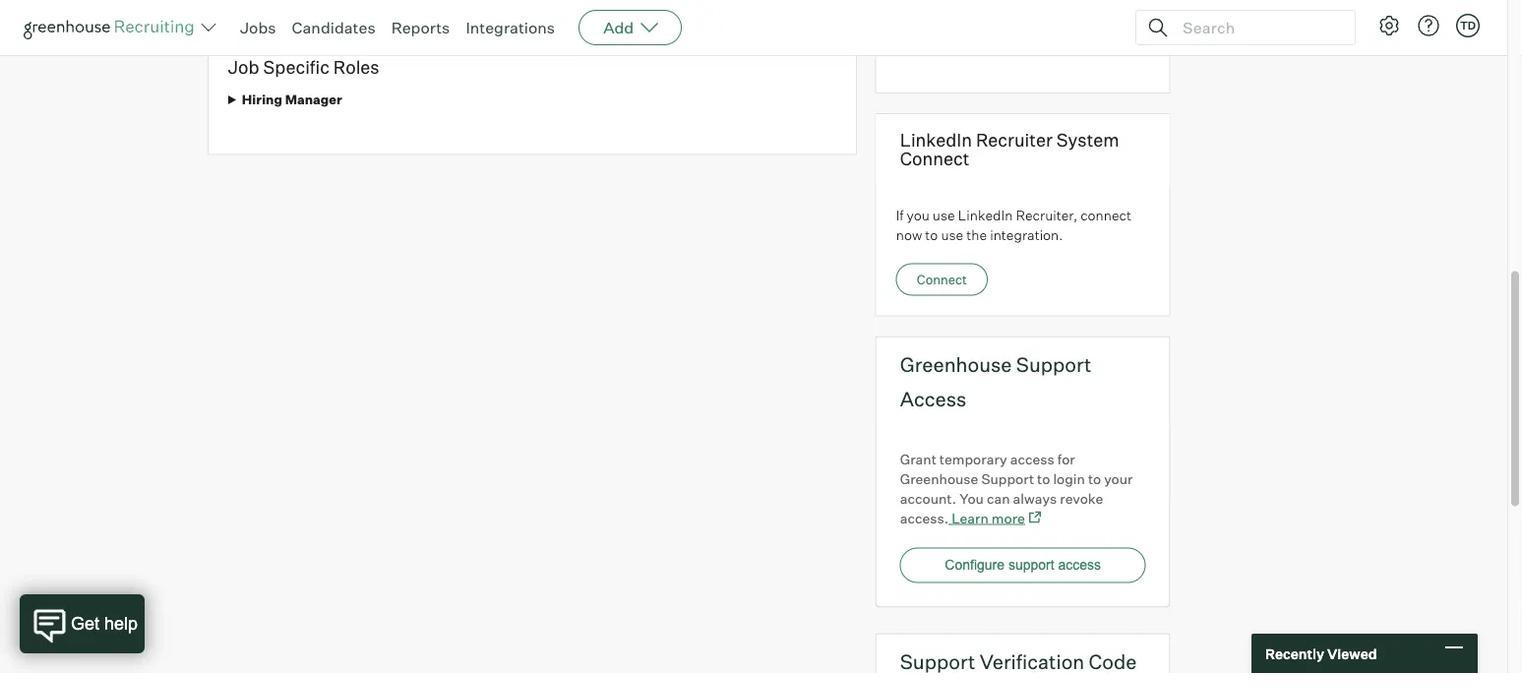 Task type: describe. For each thing, give the bounding box(es) containing it.
you
[[907, 207, 930, 224]]

configure support access button
[[900, 548, 1146, 583]]

linkedin inside if you use linkedin recruiter, connect now to use the integration.
[[958, 207, 1013, 224]]

reports
[[391, 18, 450, 37]]

2 horizontal spatial to
[[1088, 470, 1101, 487]]

learn more
[[952, 509, 1025, 527]]

for
[[1058, 450, 1075, 468]]

to inside if you use linkedin recruiter, connect now to use the integration.
[[925, 226, 938, 243]]

grant temporary access for greenhouse support to login to your account. you can always revoke access.
[[900, 450, 1133, 527]]

integrations link
[[466, 18, 555, 37]]

if you use linkedin recruiter, connect now to use the integration.
[[896, 207, 1132, 243]]

access for temporary
[[1010, 450, 1055, 468]]

job
[[228, 56, 259, 78]]

access for support
[[1058, 558, 1101, 573]]

support
[[1009, 558, 1055, 573]]

linkedin recruiter system connect
[[900, 128, 1120, 170]]

add
[[603, 18, 634, 37]]

1 vertical spatial use
[[941, 226, 964, 243]]

td
[[1460, 19, 1476, 32]]

integration.
[[990, 226, 1063, 243]]

hiring manager
[[242, 92, 342, 107]]

connect link
[[896, 263, 988, 296]]

job specific roles
[[228, 56, 380, 78]]

system
[[1057, 128, 1120, 150]]

configure support access
[[945, 558, 1101, 573]]

jobs
[[240, 18, 276, 37]]

1 horizontal spatial to
[[1037, 470, 1050, 487]]

jobs link
[[240, 18, 276, 37]]

recruiter,
[[1016, 207, 1078, 224]]

td button
[[1453, 10, 1484, 41]]

connect inside 'link'
[[917, 272, 967, 287]]

specific
[[263, 56, 330, 78]]

hiring
[[242, 92, 282, 107]]

candidates link
[[292, 18, 376, 37]]

now
[[896, 226, 922, 243]]

greenhouse support access
[[900, 352, 1092, 411]]

candidates
[[292, 18, 376, 37]]

learn more link
[[949, 509, 1041, 527]]



Task type: vqa. For each thing, say whether or not it's contained in the screenshot.
greenhouse
yes



Task type: locate. For each thing, give the bounding box(es) containing it.
always
[[1013, 490, 1057, 507]]

1 vertical spatial access
[[1058, 558, 1101, 573]]

linkedin up you
[[900, 128, 972, 150]]

recruiter
[[976, 128, 1053, 150]]

1 vertical spatial linkedin
[[958, 207, 1013, 224]]

viewed
[[1328, 645, 1377, 662]]

support up for
[[1016, 352, 1092, 377]]

access.
[[900, 509, 949, 527]]

greenhouse
[[900, 352, 1012, 377], [900, 470, 979, 487]]

grant
[[900, 450, 937, 468]]

connect down now
[[917, 272, 967, 287]]

greenhouse up access
[[900, 352, 1012, 377]]

temporary
[[940, 450, 1007, 468]]

reports link
[[391, 18, 450, 37]]

you
[[960, 490, 984, 507]]

use left the
[[941, 226, 964, 243]]

0 vertical spatial connect
[[900, 147, 970, 170]]

linkedin
[[900, 128, 972, 150], [958, 207, 1013, 224]]

access inside grant temporary access for greenhouse support to login to your account. you can always revoke access.
[[1010, 450, 1055, 468]]

Search text field
[[1178, 13, 1337, 42]]

configure image
[[1378, 14, 1401, 37]]

to right now
[[925, 226, 938, 243]]

0 horizontal spatial to
[[925, 226, 938, 243]]

td button
[[1457, 14, 1480, 37]]

use
[[933, 207, 955, 224], [941, 226, 964, 243]]

more
[[992, 509, 1025, 527]]

the
[[967, 226, 987, 243]]

connect inside linkedin recruiter system connect
[[900, 147, 970, 170]]

access inside button
[[1058, 558, 1101, 573]]

1 vertical spatial support
[[982, 470, 1034, 487]]

to up revoke at the bottom
[[1088, 470, 1101, 487]]

to up always
[[1037, 470, 1050, 487]]

configure
[[945, 558, 1005, 573]]

0 vertical spatial greenhouse
[[900, 352, 1012, 377]]

to
[[925, 226, 938, 243], [1037, 470, 1050, 487], [1088, 470, 1101, 487]]

0 vertical spatial use
[[933, 207, 955, 224]]

1 vertical spatial greenhouse
[[900, 470, 979, 487]]

0 vertical spatial linkedin
[[900, 128, 972, 150]]

greenhouse inside the greenhouse support access
[[900, 352, 1012, 377]]

your
[[1104, 470, 1133, 487]]

1 greenhouse from the top
[[900, 352, 1012, 377]]

learn
[[952, 509, 989, 527]]

0 vertical spatial access
[[1010, 450, 1055, 468]]

recently viewed
[[1266, 645, 1377, 662]]

account.
[[900, 490, 957, 507]]

connect
[[900, 147, 970, 170], [917, 272, 967, 287]]

if
[[896, 207, 904, 224]]

support inside the greenhouse support access
[[1016, 352, 1092, 377]]

support
[[1016, 352, 1092, 377], [982, 470, 1034, 487]]

linkedin inside linkedin recruiter system connect
[[900, 128, 972, 150]]

manager
[[285, 92, 342, 107]]

can
[[987, 490, 1010, 507]]

login
[[1053, 470, 1085, 487]]

1 horizontal spatial access
[[1058, 558, 1101, 573]]

0 horizontal spatial access
[[1010, 450, 1055, 468]]

2 greenhouse from the top
[[900, 470, 979, 487]]

greenhouse up account.
[[900, 470, 979, 487]]

greenhouse recruiting image
[[24, 16, 201, 39]]

greenhouse inside grant temporary access for greenhouse support to login to your account. you can always revoke access.
[[900, 470, 979, 487]]

linkedin up the
[[958, 207, 1013, 224]]

recently
[[1266, 645, 1325, 662]]

support up the 'can'
[[982, 470, 1034, 487]]

connect up you
[[900, 147, 970, 170]]

add button
[[579, 10, 682, 45]]

support inside grant temporary access for greenhouse support to login to your account. you can always revoke access.
[[982, 470, 1034, 487]]

access
[[900, 386, 967, 411]]

1 vertical spatial connect
[[917, 272, 967, 287]]

use right you
[[933, 207, 955, 224]]

revoke
[[1060, 490, 1103, 507]]

connect
[[1081, 207, 1132, 224]]

access right "support"
[[1058, 558, 1101, 573]]

access
[[1010, 450, 1055, 468], [1058, 558, 1101, 573]]

access left for
[[1010, 450, 1055, 468]]

integrations
[[466, 18, 555, 37]]

roles
[[333, 56, 380, 78]]

0 vertical spatial support
[[1016, 352, 1092, 377]]



